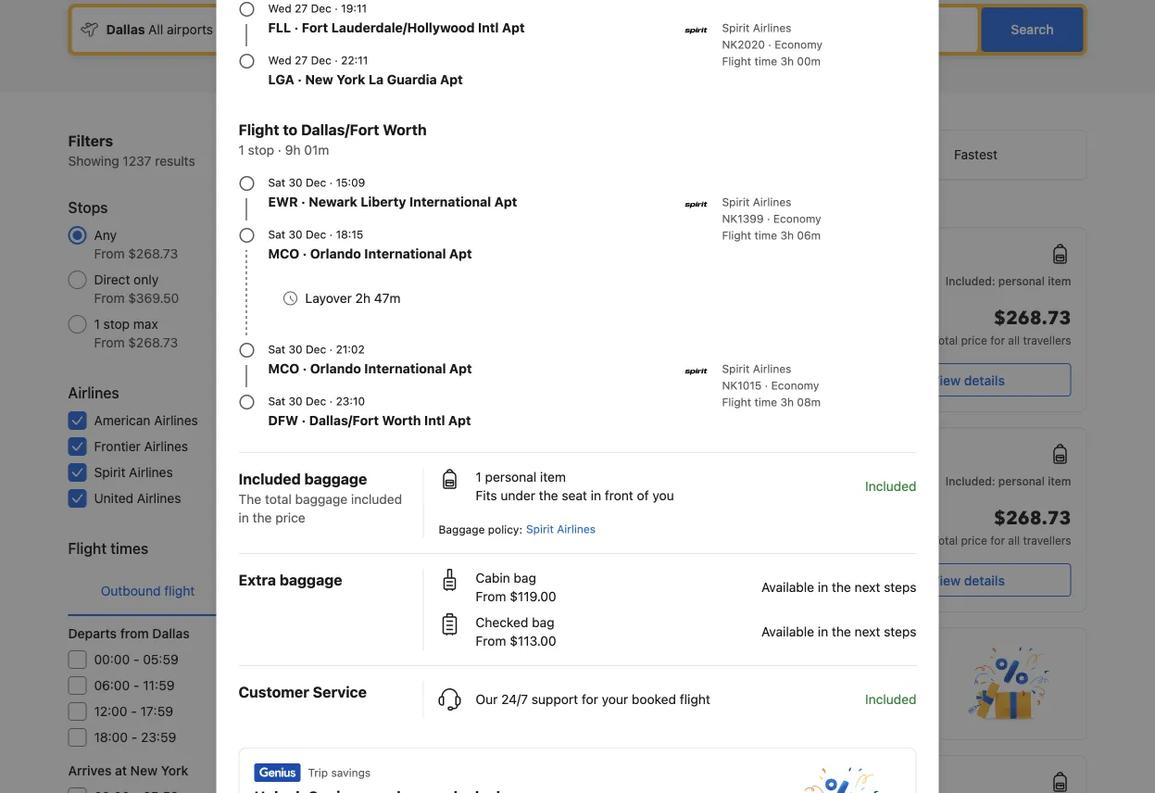 Task type: locate. For each thing, give the bounding box(es) containing it.
international for sat 30 dec · 21:02 mco · orlando international apt
[[364, 361, 446, 376]]

time down nk1399
[[755, 229, 777, 242]]

0 vertical spatial steps
[[884, 580, 917, 595]]

1 vertical spatial included: personal item
[[946, 474, 1072, 487]]

1 vertical spatial york
[[161, 763, 188, 778]]

intl right 492
[[424, 413, 445, 428]]

1237 inside filters showing 1237 results
[[123, 153, 151, 169]]

ewr up cabin
[[499, 551, 524, 564]]

la
[[369, 72, 384, 87]]

2 spirit airlines image from the top
[[685, 360, 707, 383]]

1 vertical spatial for
[[991, 534, 1005, 547]]

airlines inside spirit airlines nk2020 · economy flight time 3h 00m
[[753, 21, 792, 34]]

the down dfw . 30 dec
[[832, 580, 851, 595]]

1 inside 1 stop max from $268.73
[[94, 316, 100, 332]]

trip savings
[[493, 646, 556, 659], [308, 766, 371, 779]]

1 vertical spatial wed
[[268, 54, 292, 67]]

1 available from the top
[[762, 580, 815, 595]]

2 vertical spatial international
[[364, 361, 446, 376]]

prices
[[424, 197, 456, 210]]

all
[[1008, 334, 1020, 347], [1008, 534, 1020, 547]]

1 down direct
[[94, 316, 100, 332]]

2 time from the top
[[755, 229, 777, 242]]

30 for sat 30 dec · 18:15 mco · orlando international apt
[[289, 228, 303, 241]]

from down direct
[[94, 290, 125, 306]]

savings down 141 on the left bottom
[[331, 766, 371, 779]]

sat inside sat 30 dec · 21:02 mco · orlando international apt
[[268, 343, 286, 356]]

0 vertical spatial included:
[[946, 274, 996, 287]]

you've
[[475, 689, 514, 704]]

1 total from the top
[[933, 334, 958, 347]]

included: personal item for 1st view details button from the bottom of the page
[[946, 474, 1072, 487]]

international inside sat 30 dec · 21:02 mco · orlando international apt
[[364, 361, 446, 376]]

available for from $113.00
[[762, 624, 815, 639]]

351
[[365, 465, 387, 480]]

1 vertical spatial next
[[855, 624, 881, 639]]

1 vertical spatial dallas/fort
[[309, 413, 379, 428]]

1 orlando from the top
[[310, 246, 361, 261]]

spirit airlines image
[[685, 19, 707, 42], [685, 360, 707, 383]]

2 next from the top
[[855, 624, 881, 639]]

· inside spirit airlines nk2020 · economy flight time 3h 00m
[[768, 38, 772, 51]]

economy up the 06m on the top
[[774, 212, 822, 225]]

sat 30 dec · 15:09 ewr · newark liberty international apt
[[268, 176, 517, 209]]

booked inside once you've booked your flights, enjoy a 10% discount at participating genius properties worldwide.
[[518, 689, 562, 704]]

1 horizontal spatial 9h
[[649, 445, 662, 458]]

trip savings down 141 on the left bottom
[[308, 766, 371, 779]]

1 vertical spatial all
[[1008, 534, 1020, 547]]

flight inside "spirit airlines nk1015 · economy flight time 3h 08m"
[[722, 396, 752, 409]]

from inside the any from $268.73
[[94, 246, 125, 261]]

0 vertical spatial next
[[855, 580, 881, 595]]

new down the 18:00 - 23:59 on the bottom
[[130, 763, 158, 778]]

1 vertical spatial details
[[964, 573, 1005, 588]]

1 vertical spatial included:
[[946, 474, 996, 487]]

1 vertical spatial 9h
[[649, 445, 662, 458]]

sat left the 21:02
[[268, 343, 286, 356]]

0 horizontal spatial ewr
[[268, 194, 298, 209]]

from for direct only
[[94, 290, 125, 306]]

airlines down frontier airlines
[[129, 465, 173, 480]]

from down any
[[94, 246, 125, 261]]

. inside dfw . 30 dec
[[790, 548, 793, 561]]

wed for fll
[[268, 2, 292, 15]]

at right arrives
[[115, 763, 127, 778]]

included: for 2nd view details button from the bottom of the page
[[946, 274, 996, 287]]

0 horizontal spatial 9h
[[285, 142, 301, 158]]

15:09 down under
[[499, 530, 540, 547]]

0 vertical spatial included: personal item
[[946, 274, 1072, 287]]

stop inside 1 stop max from $268.73
[[103, 316, 130, 332]]

available down dfw . 30 dec
[[762, 580, 815, 595]]

18:00 - 23:59
[[94, 730, 176, 745]]

included: personal item
[[946, 274, 1072, 287], [946, 474, 1072, 487]]

1 vertical spatial ewr
[[499, 551, 524, 564]]

in right seat on the bottom of the page
[[591, 488, 601, 503]]

08:57
[[499, 445, 542, 463]]

dallas/fort down 23:10
[[309, 413, 379, 428]]

spirit airlines up "baggage" at the bottom
[[440, 498, 509, 511]]

15:09 ewr . 30 dec
[[499, 530, 571, 564]]

2 horizontal spatial flight
[[680, 692, 711, 707]]

4 sat from the top
[[268, 395, 286, 408]]

international up sat 30 dec · 23:10 dfw · dallas/fort worth intl apt
[[364, 361, 446, 376]]

wed inside wed 27 dec · 19:11 fll · fort lauderdale/hollywood intl apt
[[268, 2, 292, 15]]

11:59
[[143, 678, 175, 693]]

1 inside flight to dallas/fort worth 1 stop · 9h 01m
[[239, 142, 244, 158]]

- for 18:00
[[131, 730, 137, 745]]

newark
[[309, 194, 357, 209]]

return flight button
[[227, 567, 387, 615]]

included: for 1st view details button from the bottom of the page
[[946, 474, 996, 487]]

2 vertical spatial price
[[961, 534, 988, 547]]

2 included: personal item from the top
[[946, 474, 1072, 487]]

dec
[[311, 2, 332, 15], [311, 54, 332, 67], [306, 176, 326, 189], [306, 228, 326, 241], [306, 343, 326, 356], [306, 395, 326, 408], [550, 467, 570, 480], [550, 551, 571, 564], [814, 551, 834, 564]]

0 vertical spatial 22:11
[[341, 54, 368, 67]]

your left enjoy
[[602, 692, 628, 707]]

dec inside wed 27 dec · 19:11 fll · fort lauderdale/hollywood intl apt
[[311, 2, 332, 15]]

2 orlando from the top
[[310, 361, 361, 376]]

spirit up "nk1015"
[[722, 362, 750, 375]]

from down checked
[[476, 633, 506, 649]]

booked up worldwide.
[[518, 689, 562, 704]]

time for newark liberty international apt
[[755, 229, 777, 242]]

0 horizontal spatial 22:11
[[341, 54, 368, 67]]

0 vertical spatial economy
[[775, 38, 823, 51]]

3 sat from the top
[[268, 343, 286, 356]]

27 down fort at top
[[295, 54, 308, 67]]

included
[[239, 470, 301, 488], [865, 479, 917, 494], [865, 692, 917, 707]]

spirit right policy:
[[526, 523, 554, 536]]

item
[[1048, 274, 1072, 287], [540, 469, 566, 485], [1048, 474, 1072, 487]]

extra baggage
[[239, 571, 342, 589]]

mco for sat 30 dec · 18:15 mco · orlando international apt
[[268, 246, 299, 261]]

trip savings down checked
[[493, 646, 556, 659]]

personal for 2nd view details button from the bottom of the page
[[999, 274, 1045, 287]]

economy inside spirit airlines nk1399 · economy flight time 3h 06m
[[774, 212, 822, 225]]

1
[[239, 142, 244, 158], [94, 316, 100, 332], [476, 469, 482, 485], [651, 554, 656, 567]]

bag inside cabin bag from $119.00
[[514, 570, 536, 586]]

0 vertical spatial price
[[961, 334, 988, 347]]

27 up fort at top
[[295, 2, 308, 15]]

1 horizontal spatial 22:11
[[796, 773, 834, 791]]

1 time from the top
[[755, 55, 777, 68]]

from inside 1 stop max from $268.73
[[94, 335, 125, 350]]

layover
[[305, 290, 352, 306]]

personal for 1st view details button from the bottom of the page
[[999, 474, 1045, 487]]

included baggage the total baggage included in the price
[[239, 470, 402, 525]]

22:11
[[341, 54, 368, 67], [796, 773, 834, 791]]

0 horizontal spatial trip savings
[[308, 766, 371, 779]]

time down "nk1015"
[[755, 396, 777, 409]]

2 horizontal spatial stop
[[659, 554, 682, 567]]

spirit airlines up checked
[[440, 582, 509, 595]]

the down the
[[253, 510, 272, 525]]

1 3h from the top
[[781, 55, 794, 68]]

1 vertical spatial trip savings
[[308, 766, 371, 779]]

1 wed from the top
[[268, 2, 292, 15]]

dec inside sat 30 dec · 18:15 mco · orlando international apt
[[306, 228, 326, 241]]

2h
[[355, 290, 371, 306]]

from inside checked bag from $113.00
[[476, 633, 506, 649]]

22:11 inside wed 27 dec · 22:11 lga · new york la guardia apt
[[341, 54, 368, 67]]

the up participating
[[832, 624, 851, 639]]

- left 11:59
[[133, 678, 139, 693]]

3 3h from the top
[[781, 396, 794, 409]]

3h inside spirit airlines nk1399 · economy flight time 3h 06m
[[781, 229, 794, 242]]

at inside once you've booked your flights, enjoy a 10% discount at participating genius properties worldwide.
[[770, 689, 782, 704]]

bag up $119.00 on the bottom
[[514, 570, 536, 586]]

fort
[[302, 20, 328, 35]]

1 steps from the top
[[884, 580, 917, 595]]

extra
[[239, 571, 276, 589]]

0 vertical spatial savings
[[517, 646, 556, 659]]

1 sat from the top
[[268, 176, 286, 189]]

0 horizontal spatial new
[[130, 763, 158, 778]]

47m
[[374, 290, 401, 306]]

the
[[539, 488, 558, 503], [253, 510, 272, 525], [832, 580, 851, 595], [832, 624, 851, 639]]

3h left 08m
[[781, 396, 794, 409]]

1 horizontal spatial york
[[337, 72, 366, 87]]

. inside 08:57 dfw . 27 dec
[[527, 463, 530, 476]]

view details button
[[865, 363, 1072, 397], [865, 563, 1072, 597]]

spirit airlines image left "nk1015"
[[685, 360, 707, 383]]

1 down you
[[651, 554, 656, 567]]

1 vertical spatial view
[[931, 573, 961, 588]]

flight down "nk1015"
[[722, 396, 752, 409]]

1 vertical spatial worth
[[382, 413, 421, 428]]

1 vertical spatial travellers
[[1023, 534, 1072, 547]]

30 for sat 30 dec · 15:09 ewr · newark liberty international apt
[[289, 176, 303, 189]]

wed inside wed 27 dec · 22:11 lga · new york la guardia apt
[[268, 54, 292, 67]]

2 3h from the top
[[781, 229, 794, 242]]

1 vertical spatial new
[[130, 763, 158, 778]]

- right 18:00
[[131, 730, 137, 745]]

for for 1st view details button from the bottom of the page
[[991, 534, 1005, 547]]

30 inside 15:09 ewr . 30 dec
[[533, 551, 547, 564]]

flights,
[[596, 689, 636, 704]]

1 vertical spatial total
[[933, 534, 958, 547]]

1 horizontal spatial ewr
[[499, 551, 524, 564]]

sat for sat 30 dec · 18:15 mco · orlando international apt
[[268, 228, 286, 241]]

mco inside sat 30 dec · 18:15 mco · orlando international apt
[[268, 246, 299, 261]]

flight down nk2020
[[722, 55, 752, 68]]

27 for new
[[295, 54, 308, 67]]

trip down checked
[[493, 646, 513, 659]]

00:00 - 05:59
[[94, 652, 179, 667]]

1 horizontal spatial trip
[[493, 646, 513, 659]]

2 available from the top
[[762, 624, 815, 639]]

worth up the 36 in the bottom of the page
[[382, 413, 421, 428]]

2 included: from the top
[[946, 474, 996, 487]]

0 vertical spatial stop
[[248, 142, 274, 158]]

- left 17:59 at the bottom of page
[[131, 704, 137, 719]]

economy inside "spirit airlines nk1015 · economy flight time 3h 08m"
[[771, 379, 819, 392]]

0 vertical spatial spirit airlines image
[[685, 19, 707, 42]]

orlando inside sat 30 dec · 18:15 mco · orlando international apt
[[310, 246, 361, 261]]

1 included: from the top
[[946, 274, 996, 287]]

front
[[605, 488, 634, 503]]

sat
[[268, 176, 286, 189], [268, 228, 286, 241], [268, 343, 286, 356], [268, 395, 286, 408]]

genius
[[864, 689, 905, 704]]

2 vertical spatial 27
[[534, 467, 547, 480]]

your left flights,
[[566, 689, 592, 704]]

worth down guardia
[[383, 121, 427, 139]]

22:11 down participating
[[796, 773, 834, 791]]

dec for wed 27 dec · 22:11 lga · new york la guardia apt
[[311, 54, 332, 67]]

1 horizontal spatial at
[[770, 689, 782, 704]]

tab list
[[68, 567, 387, 617]]

spirit up nk2020
[[722, 21, 750, 34]]

1 vertical spatial $268.73 total price for all travellers
[[933, 506, 1072, 547]]

07m
[[665, 445, 688, 458]]

wed 27 dec · 22:11 lga · new york la guardia apt
[[268, 54, 463, 87]]

9h down the to
[[285, 142, 301, 158]]

flight left the to
[[239, 121, 279, 139]]

only
[[134, 272, 159, 287]]

3h left the 06m on the top
[[781, 229, 794, 242]]

direct only from $369.50
[[94, 272, 179, 306]]

included: personal item for 2nd view details button from the bottom of the page
[[946, 274, 1072, 287]]

genius image
[[440, 643, 486, 662], [440, 643, 486, 662], [968, 647, 1049, 721], [254, 763, 301, 782], [254, 763, 301, 782], [797, 767, 879, 793]]

0 vertical spatial intl
[[478, 20, 499, 35]]

flight right enjoy
[[680, 692, 711, 707]]

0 vertical spatial available in the next steps
[[762, 580, 917, 595]]

dallas/fort inside sat 30 dec · 23:10 dfw · dallas/fort worth intl apt
[[309, 413, 379, 428]]

flight for orlando international apt
[[722, 396, 752, 409]]

15:09 up newark
[[336, 176, 365, 189]]

30
[[289, 176, 303, 189], [289, 228, 303, 241], [289, 343, 303, 356], [289, 395, 303, 408], [533, 551, 547, 564], [797, 551, 811, 564]]

dec inside sat 30 dec · 21:02 mco · orlando international apt
[[306, 343, 326, 356]]

1 vertical spatial spirit airlines image
[[685, 360, 707, 383]]

airlines up nk1399
[[753, 196, 792, 208]]

available in the next steps for $113.00
[[762, 624, 917, 639]]

orlando for sat 30 dec · 21:02 mco · orlando international apt
[[310, 361, 361, 376]]

mco for sat 30 dec · 21:02 mco · orlando international apt
[[268, 361, 299, 376]]

0 vertical spatial at
[[770, 689, 782, 704]]

ewr left newark
[[268, 194, 298, 209]]

intl inside sat 30 dec · 23:10 dfw · dallas/fort worth intl apt
[[424, 413, 445, 428]]

1 included: personal item from the top
[[946, 274, 1072, 287]]

stop for 1 stop
[[659, 554, 682, 567]]

0 vertical spatial international
[[409, 194, 491, 209]]

airlines down seat on the bottom of the page
[[557, 523, 596, 536]]

1 horizontal spatial flight
[[313, 583, 344, 599]]

1 next from the top
[[855, 580, 881, 595]]

06:00
[[94, 678, 130, 693]]

ewr inside 15:09 ewr . 30 dec
[[499, 551, 524, 564]]

30 inside sat 30 dec · 15:09 ewr · newark liberty international apt
[[289, 176, 303, 189]]

from inside direct only from $369.50
[[94, 290, 125, 306]]

30 inside sat 30 dec · 23:10 dfw · dallas/fort worth intl apt
[[289, 395, 303, 408]]

0 vertical spatial for
[[991, 334, 1005, 347]]

3h for newark liberty international apt
[[781, 229, 794, 242]]

time inside "spirit airlines nk1015 · economy flight time 3h 08m"
[[755, 396, 777, 409]]

international for sat 30 dec · 18:15 mco · orlando international apt
[[364, 246, 446, 261]]

bag up $113.00
[[532, 615, 555, 630]]

1 vertical spatial time
[[755, 229, 777, 242]]

the
[[239, 492, 261, 507]]

bag for checked bag
[[532, 615, 555, 630]]

a
[[675, 689, 682, 704]]

economy inside spirit airlines nk2020 · economy flight time 3h 00m
[[775, 38, 823, 51]]

dec inside sat 30 dec · 23:10 dfw · dallas/fort worth intl apt
[[306, 395, 326, 408]]

dec inside 15:09 ewr . 30 dec
[[550, 551, 571, 564]]

direct
[[94, 272, 130, 287]]

of
[[637, 488, 649, 503]]

0 vertical spatial total
[[933, 334, 958, 347]]

wed up 'fll'
[[268, 2, 292, 15]]

30 inside sat 30 dec · 21:02 mco · orlando international apt
[[289, 343, 303, 356]]

0 horizontal spatial at
[[115, 763, 127, 778]]

intl right lauderdale/hollywood
[[478, 20, 499, 35]]

1 vertical spatial mco
[[268, 361, 299, 376]]

1 for 1 personal item fits under the seat in front of you
[[476, 469, 482, 485]]

international up 47m
[[364, 246, 446, 261]]

outbound
[[101, 583, 161, 599]]

0 vertical spatial ewr
[[268, 194, 298, 209]]

.
[[527, 463, 530, 476], [527, 548, 530, 561], [790, 548, 793, 561]]

1 vertical spatial orlando
[[310, 361, 361, 376]]

apt inside sat 30 dec · 18:15 mco · orlando international apt
[[449, 246, 472, 261]]

time inside spirit airlines nk2020 · economy flight time 3h 00m
[[755, 55, 777, 68]]

1 horizontal spatial savings
[[517, 646, 556, 659]]

orlando down 18:15
[[310, 246, 361, 261]]

flight down nk1399
[[722, 229, 752, 242]]

0 vertical spatial york
[[337, 72, 366, 87]]

0 horizontal spatial your
[[566, 689, 592, 704]]

1 vertical spatial trip
[[308, 766, 328, 779]]

ewr
[[268, 194, 298, 209], [499, 551, 524, 564]]

discount
[[715, 689, 767, 704]]

1 vertical spatial price
[[275, 510, 305, 525]]

ewr inside sat 30 dec · 15:09 ewr · newark liberty international apt
[[268, 194, 298, 209]]

available in the next steps
[[762, 580, 917, 595], [762, 624, 917, 639]]

0 horizontal spatial trip
[[308, 766, 328, 779]]

airlines up nk2020
[[753, 21, 792, 34]]

flight inside spirit airlines nk2020 · economy flight time 3h 00m
[[722, 55, 752, 68]]

2 available in the next steps from the top
[[762, 624, 917, 639]]

1 available in the next steps from the top
[[762, 580, 917, 595]]

next for from $119.00
[[855, 580, 881, 595]]

trip down customer service
[[308, 766, 328, 779]]

at right discount
[[770, 689, 782, 704]]

worth
[[383, 121, 427, 139], [382, 413, 421, 428]]

1 vertical spatial available
[[762, 624, 815, 639]]

from down direct only from $369.50
[[94, 335, 125, 350]]

steps for $119.00
[[884, 580, 917, 595]]

2 view details button from the top
[[865, 563, 1072, 597]]

flight up dallas
[[164, 583, 195, 599]]

showing
[[68, 153, 119, 169]]

orlando inside sat 30 dec · 21:02 mco · orlando international apt
[[310, 361, 361, 376]]

1 up the "fits"
[[476, 469, 482, 485]]

spirit airlines up united airlines
[[94, 465, 173, 480]]

airlines up "nk1015"
[[753, 362, 792, 375]]

$113.00
[[510, 633, 556, 649]]

flight
[[164, 583, 195, 599], [313, 583, 344, 599], [680, 692, 711, 707]]

3 time from the top
[[755, 396, 777, 409]]

time inside spirit airlines nk1399 · economy flight time 3h 06m
[[755, 229, 777, 242]]

flight for newark liberty international apt
[[722, 229, 752, 242]]

0 vertical spatial available
[[762, 580, 815, 595]]

next for from $113.00
[[855, 624, 881, 639]]

492
[[363, 413, 387, 428]]

baggage right total
[[295, 492, 348, 507]]

1 vertical spatial view details
[[931, 573, 1005, 588]]

savings
[[517, 646, 556, 659], [331, 766, 371, 779]]

spirit airlines
[[94, 465, 173, 480], [440, 498, 509, 511], [440, 582, 509, 595]]

booked left 10%
[[632, 692, 676, 707]]

1 vertical spatial view details button
[[865, 563, 1072, 597]]

30 inside sat 30 dec · 18:15 mco · orlando international apt
[[289, 228, 303, 241]]

from down cabin
[[476, 589, 506, 604]]

lga
[[268, 72, 294, 87]]

time down nk2020
[[755, 55, 777, 68]]

new inside wed 27 dec · 22:11 lga · new york la guardia apt
[[305, 72, 333, 87]]

wed up lga
[[268, 54, 292, 67]]

1237 left the results
[[123, 153, 151, 169]]

1 view details button from the top
[[865, 363, 1072, 397]]

dec inside wed 27 dec · 22:11 lga · new york la guardia apt
[[311, 54, 332, 67]]

· inside spirit airlines nk1399 · economy flight time 3h 06m
[[767, 212, 770, 225]]

. inside 15:09 ewr . 30 dec
[[527, 548, 530, 561]]

0 vertical spatial wed
[[268, 2, 292, 15]]

sat inside sat 30 dec · 23:10 dfw · dallas/fort worth intl apt
[[268, 395, 286, 408]]

wed
[[268, 2, 292, 15], [268, 54, 292, 67]]

participating
[[785, 689, 861, 704]]

2 steps from the top
[[884, 624, 917, 639]]

united airlines
[[94, 491, 181, 506]]

0 vertical spatial view details button
[[865, 363, 1072, 397]]

- right 00:00
[[133, 652, 139, 667]]

0 vertical spatial $268.73 total price for all travellers
[[933, 306, 1072, 347]]

1 right the results
[[239, 142, 244, 158]]

1 vertical spatial available in the next steps
[[762, 624, 917, 639]]

the left seat on the bottom of the page
[[539, 488, 558, 503]]

sat for sat 30 dec · 15:09 ewr · newark liberty international apt
[[268, 176, 286, 189]]

included:
[[946, 274, 996, 287], [946, 474, 996, 487]]

3h inside spirit airlines nk2020 · economy flight time 3h 00m
[[781, 55, 794, 68]]

mco inside sat 30 dec · 21:02 mco · orlando international apt
[[268, 361, 299, 376]]

bag for cabin bag
[[514, 570, 536, 586]]

1 vertical spatial 27
[[295, 54, 308, 67]]

0 horizontal spatial booked
[[518, 689, 562, 704]]

international inside sat 30 dec · 18:15 mco · orlando international apt
[[364, 246, 446, 261]]

sat inside sat 30 dec · 18:15 mco · orlando international apt
[[268, 228, 286, 241]]

1 horizontal spatial stop
[[248, 142, 274, 158]]

1 all from the top
[[1008, 334, 1020, 347]]

flight right "return"
[[313, 583, 344, 599]]

0 vertical spatial 1237
[[123, 153, 151, 169]]

bag inside checked bag from $113.00
[[532, 615, 555, 630]]

spirit up nk1399
[[722, 196, 750, 208]]

2 sat from the top
[[268, 228, 286, 241]]

orlando
[[310, 246, 361, 261], [310, 361, 361, 376]]

international
[[409, 194, 491, 209], [364, 246, 446, 261], [364, 361, 446, 376]]

1 vertical spatial stop
[[103, 316, 130, 332]]

0 vertical spatial orlando
[[310, 246, 361, 261]]

· inside flight to dallas/fort worth 1 stop · 9h 01m
[[278, 142, 282, 158]]

1 details from the top
[[964, 372, 1005, 388]]

1 vertical spatial economy
[[774, 212, 822, 225]]

baggage up 427 on the left of page
[[304, 470, 367, 488]]

spirit airlines image
[[685, 194, 707, 216]]

sat 30 dec · 23:10 dfw · dallas/fort worth intl apt
[[268, 395, 471, 428]]

10%
[[686, 689, 712, 704]]

1 vertical spatial international
[[364, 246, 446, 261]]

sat inside sat 30 dec · 15:09 ewr · newark liberty international apt
[[268, 176, 286, 189]]

0 vertical spatial details
[[964, 372, 1005, 388]]

27 inside wed 27 dec · 22:11 lga · new york la guardia apt
[[295, 54, 308, 67]]

outbound flight button
[[68, 567, 227, 615]]

personal inside 1 personal item fits under the seat in front of you
[[485, 469, 537, 485]]

1 spirit airlines image from the top
[[685, 19, 707, 42]]

1 inside 1 personal item fits under the seat in front of you
[[476, 469, 482, 485]]

0 vertical spatial 27
[[295, 2, 308, 15]]

economy for fort lauderdale/hollywood intl apt
[[775, 38, 823, 51]]

. for 08:57
[[527, 463, 530, 476]]

from inside cabin bag from $119.00
[[476, 589, 506, 604]]

dec inside 08:57 dfw . 27 dec
[[550, 467, 570, 480]]

1 vertical spatial savings
[[331, 766, 371, 779]]

1 horizontal spatial booked
[[632, 692, 676, 707]]

available up participating
[[762, 624, 815, 639]]

dfw inside dfw . 30 dec
[[762, 551, 787, 564]]

flight for fort lauderdale/hollywood intl apt
[[722, 55, 752, 68]]

15:09 inside 15:09 ewr . 30 dec
[[499, 530, 540, 547]]

airlines right the united at the bottom left of page
[[137, 491, 181, 506]]

1 mco from the top
[[268, 246, 299, 261]]

in down the
[[239, 510, 249, 525]]

airlines inside baggage policy: spirit airlines
[[557, 523, 596, 536]]

2 vertical spatial stop
[[659, 554, 682, 567]]

0 vertical spatial spirit airlines
[[94, 465, 173, 480]]

available in the next steps down dfw . 30 dec
[[762, 580, 917, 595]]

$268.73
[[128, 246, 178, 261], [994, 306, 1072, 331], [128, 335, 178, 350], [994, 506, 1072, 531]]

nk1015
[[722, 379, 762, 392]]

new
[[305, 72, 333, 87], [130, 763, 158, 778]]

dec inside sat 30 dec · 15:09 ewr · newark liberty international apt
[[306, 176, 326, 189]]

0 vertical spatial time
[[755, 55, 777, 68]]

international right liberty
[[409, 194, 491, 209]]

view details
[[931, 372, 1005, 388], [931, 573, 1005, 588]]

1 horizontal spatial intl
[[478, 20, 499, 35]]

2 wed from the top
[[268, 54, 292, 67]]

. for 15:09
[[527, 548, 530, 561]]

york down 23:59
[[161, 763, 188, 778]]

2 vertical spatial time
[[755, 396, 777, 409]]

return
[[270, 583, 310, 599]]

27 inside wed 27 dec · 19:11 fll · fort lauderdale/hollywood intl apt
[[295, 2, 308, 15]]

0 horizontal spatial flight
[[164, 583, 195, 599]]

1 vertical spatial intl
[[424, 413, 445, 428]]

1 horizontal spatial 15:09
[[499, 530, 540, 547]]

1 for 1 stop max from $268.73
[[94, 316, 100, 332]]

0 vertical spatial all
[[1008, 334, 1020, 347]]

22:11 down "19:11"
[[341, 54, 368, 67]]

economy up 00m
[[775, 38, 823, 51]]

2 mco from the top
[[268, 361, 299, 376]]

dfw inside sat 30 dec · 23:10 dfw · dallas/fort worth intl apt
[[268, 413, 298, 428]]

time
[[755, 55, 777, 68], [755, 229, 777, 242], [755, 396, 777, 409]]

spirit inside spirit airlines nk2020 · economy flight time 3h 00m
[[722, 21, 750, 34]]

9h 07m
[[649, 445, 688, 458]]

06m
[[797, 229, 821, 242]]

01m
[[304, 142, 329, 158]]

savings down checked
[[517, 646, 556, 659]]

airlines
[[753, 21, 792, 34], [753, 196, 792, 208], [753, 362, 792, 375], [68, 384, 119, 402], [154, 413, 198, 428], [144, 439, 188, 454], [129, 465, 173, 480], [137, 491, 181, 506], [470, 498, 509, 511], [557, 523, 596, 536], [470, 582, 509, 595]]

intl inside wed 27 dec · 19:11 fll · fort lauderdale/hollywood intl apt
[[478, 20, 499, 35]]

0 horizontal spatial stop
[[103, 316, 130, 332]]

new right lga
[[305, 72, 333, 87]]

3h for fort lauderdale/hollywood intl apt
[[781, 55, 794, 68]]

stop left 01m
[[248, 142, 274, 158]]

dfw inside 08:57 dfw . 27 dec
[[499, 467, 524, 480]]

from
[[94, 246, 125, 261], [94, 290, 125, 306], [94, 335, 125, 350], [476, 589, 506, 604], [476, 633, 506, 649]]

policy:
[[488, 523, 523, 536]]

enjoy
[[640, 689, 672, 704]]

departs from dallas
[[68, 626, 190, 641]]

available in the next steps up participating
[[762, 624, 917, 639]]

in inside included baggage the total baggage included in the price
[[239, 510, 249, 525]]



Task type: describe. For each thing, give the bounding box(es) containing it.
support
[[532, 692, 578, 707]]

available for from $119.00
[[762, 580, 815, 595]]

08:57 dfw . 27 dec
[[499, 445, 570, 480]]

apt inside sat 30 dec · 23:10 dfw · dallas/fort worth intl apt
[[448, 413, 471, 428]]

our
[[476, 692, 498, 707]]

dec for sat 30 dec · 15:09 ewr · newark liberty international apt
[[306, 176, 326, 189]]

tab list containing outbound flight
[[68, 567, 387, 617]]

17:59
[[140, 704, 173, 719]]

spirit up the united at the bottom left of page
[[94, 465, 125, 480]]

apt inside wed 27 dec · 22:11 lga · new york la guardia apt
[[440, 72, 463, 87]]

wed for lga
[[268, 54, 292, 67]]

12:00 - 17:59
[[94, 704, 173, 719]]

airlines up american
[[68, 384, 119, 402]]

$268.73 inside 1 stop max from $268.73
[[128, 335, 178, 350]]

13:58
[[499, 773, 540, 791]]

05:59
[[143, 652, 179, 667]]

· inside "spirit airlines nk1015 · economy flight time 3h 08m"
[[765, 379, 768, 392]]

458
[[363, 678, 387, 693]]

00:00
[[94, 652, 130, 667]]

sat for sat 30 dec · 23:10 dfw · dallas/fort worth intl apt
[[268, 395, 286, 408]]

stop inside flight to dallas/fort worth 1 stop · 9h 01m
[[248, 142, 274, 158]]

airlines up checked
[[470, 582, 509, 595]]

fees
[[689, 197, 712, 210]]

fastest button
[[866, 131, 1086, 179]]

2 $268.73 total price for all travellers from the top
[[933, 506, 1072, 547]]

search
[[1011, 22, 1054, 37]]

return flight
[[270, 583, 344, 599]]

filters showing 1237 results
[[68, 132, 195, 169]]

in up participating
[[818, 624, 829, 639]]

dec for wed 27 dec · 19:11 fll · fort lauderdale/hollywood intl apt
[[311, 2, 332, 15]]

0 horizontal spatial york
[[161, 763, 188, 778]]

spirit inside baggage policy: spirit airlines
[[526, 523, 554, 536]]

1 horizontal spatial trip savings
[[493, 646, 556, 659]]

1 for 1 stop
[[651, 554, 656, 567]]

seat
[[562, 488, 587, 503]]

frontier
[[94, 439, 141, 454]]

2 vertical spatial spirit airlines
[[440, 582, 509, 595]]

international inside sat 30 dec · 15:09 ewr · newark liberty international apt
[[409, 194, 491, 209]]

max
[[133, 316, 158, 332]]

from for checked bag
[[476, 633, 506, 649]]

baggage policy: spirit airlines
[[439, 523, 596, 536]]

- for 06:00
[[133, 678, 139, 693]]

baggage right "extra"
[[280, 571, 342, 589]]

once you've booked your flights, enjoy a 10% discount at participating genius properties worldwide.
[[440, 689, 905, 723]]

economy for newark liberty international apt
[[774, 212, 822, 225]]

- for 00:00
[[133, 652, 139, 667]]

23:10
[[336, 395, 365, 408]]

1 vertical spatial spirit airlines
[[440, 498, 509, 511]]

may
[[459, 197, 481, 210]]

1 vertical spatial 22:11
[[796, 773, 834, 791]]

2 travellers from the top
[[1023, 534, 1072, 547]]

in inside 1 personal item fits under the seat in front of you
[[591, 488, 601, 503]]

fastest
[[954, 147, 998, 162]]

apt inside wed 27 dec · 19:11 fll · fort lauderdale/hollywood intl apt
[[502, 20, 525, 35]]

dec inside dfw . 30 dec
[[814, 551, 834, 564]]

2 details from the top
[[964, 573, 1005, 588]]

united
[[94, 491, 134, 506]]

06:00 - 11:59
[[94, 678, 175, 693]]

change
[[484, 197, 523, 210]]

worth inside sat 30 dec · 23:10 dfw · dallas/fort worth intl apt
[[382, 413, 421, 428]]

1 view from the top
[[931, 372, 961, 388]]

flight to dallas/fort worth 1 stop · 9h 01m
[[239, 121, 427, 158]]

- for 12:00
[[131, 704, 137, 719]]

1 horizontal spatial your
[[602, 692, 628, 707]]

nk1399
[[722, 212, 764, 225]]

$268.73 inside the any from $268.73
[[128, 246, 178, 261]]

flight left times at the left of page
[[68, 540, 107, 557]]

3h for orlando international apt
[[781, 396, 794, 409]]

spirit inside "spirit airlines nk1015 · economy flight time 3h 08m"
[[722, 362, 750, 375]]

checked bag from $113.00
[[476, 615, 556, 649]]

airlines inside spirit airlines nk1399 · economy flight time 3h 06m
[[753, 196, 792, 208]]

service
[[313, 683, 367, 701]]

0 vertical spatial trip
[[493, 646, 513, 659]]

dec for sat 30 dec · 18:15 mco · orlando international apt
[[306, 228, 326, 241]]

36
[[371, 439, 387, 454]]

under
[[501, 488, 536, 503]]

sat for sat 30 dec · 21:02 mco · orlando international apt
[[268, 343, 286, 356]]

506
[[363, 704, 387, 719]]

item inside 1 personal item fits under the seat in front of you
[[540, 469, 566, 485]]

additional
[[586, 197, 637, 210]]

airlines down 'american airlines'
[[144, 439, 188, 454]]

baggage
[[439, 523, 485, 536]]

19:11
[[341, 2, 367, 15]]

price inside included baggage the total baggage included in the price
[[275, 510, 305, 525]]

1 $268.73 total price for all travellers from the top
[[933, 306, 1072, 347]]

intl for lauderdale/hollywood
[[478, 20, 499, 35]]

2 total from the top
[[933, 534, 958, 547]]

30 for sat 30 dec · 21:02 mco · orlando international apt
[[289, 343, 303, 356]]

baggage left the fees
[[640, 197, 686, 210]]

dallas/fort inside flight to dallas/fort worth 1 stop · 9h 01m
[[301, 121, 379, 139]]

dallas
[[152, 626, 190, 641]]

steps for $113.00
[[884, 624, 917, 639]]

for for 2nd view details button from the bottom of the page
[[991, 334, 1005, 347]]

apt inside sat 30 dec · 21:02 mco · orlando international apt
[[449, 361, 472, 376]]

there
[[536, 197, 563, 210]]

spirit up "baggage" at the bottom
[[440, 498, 467, 511]]

airlines up policy:
[[470, 498, 509, 511]]

orlando for sat 30 dec · 18:15 mco · orlando international apt
[[310, 246, 361, 261]]

are
[[566, 197, 583, 210]]

airlines inside "spirit airlines nk1015 · economy flight time 3h 08m"
[[753, 362, 792, 375]]

18:15
[[336, 228, 364, 241]]

cabin
[[476, 570, 510, 586]]

arrives at new york
[[68, 763, 188, 778]]

included
[[351, 492, 402, 507]]

2 all from the top
[[1008, 534, 1020, 547]]

sat 30 dec · 21:02 mco · orlando international apt
[[268, 343, 472, 376]]

1 travellers from the top
[[1023, 334, 1072, 347]]

2 view details from the top
[[931, 573, 1005, 588]]

spirit left cabin
[[440, 582, 467, 595]]

fll
[[268, 20, 291, 35]]

flight for outbound flight
[[164, 583, 195, 599]]

1 stop max from $268.73
[[94, 316, 178, 350]]

flight inside flight to dallas/fort worth 1 stop · 9h 01m
[[239, 121, 279, 139]]

once
[[440, 689, 471, 704]]

prices may change if there are additional baggage fees
[[424, 197, 712, 210]]

available in the next steps for $119.00
[[762, 580, 917, 595]]

liberty
[[361, 194, 406, 209]]

30 for sat 30 dec · 23:10 dfw · dallas/fort worth intl apt
[[289, 395, 303, 408]]

12:00
[[94, 704, 127, 719]]

00m
[[797, 55, 821, 68]]

your inside once you've booked your flights, enjoy a 10% discount at participating genius properties worldwide.
[[566, 689, 592, 704]]

frontier airlines
[[94, 439, 188, 454]]

american airlines
[[94, 413, 198, 428]]

15:09 inside sat 30 dec · 15:09 ewr · newark liberty international apt
[[336, 176, 365, 189]]

lauderdale/hollywood
[[331, 20, 475, 35]]

427
[[364, 491, 387, 506]]

any from $268.73
[[94, 227, 178, 261]]

141
[[367, 730, 387, 745]]

flight times
[[68, 540, 148, 557]]

dfw . 30 dec
[[762, 548, 834, 564]]

from for cabin bag
[[476, 589, 506, 604]]

cabin bag from $119.00
[[476, 570, 557, 604]]

spirit airlines image for orlando international apt
[[685, 360, 707, 383]]

customer service
[[239, 683, 367, 701]]

1 view details from the top
[[931, 372, 1005, 388]]

2 vertical spatial for
[[582, 692, 598, 707]]

included inside included baggage the total baggage included in the price
[[239, 470, 301, 488]]

worth inside flight to dallas/fort worth 1 stop · 9h 01m
[[383, 121, 427, 139]]

economy for orlando international apt
[[771, 379, 819, 392]]

time for fort lauderdale/hollywood intl apt
[[755, 55, 777, 68]]

24/7
[[501, 692, 528, 707]]

dec for sat 30 dec · 21:02 mco · orlando international apt
[[306, 343, 326, 356]]

in down dfw . 30 dec
[[818, 580, 829, 595]]

checked
[[476, 615, 529, 630]]

time for orlando international apt
[[755, 396, 777, 409]]

30 inside dfw . 30 dec
[[797, 551, 811, 564]]

0 horizontal spatial savings
[[331, 766, 371, 779]]

spirit inside spirit airlines nk1399 · economy flight time 3h 06m
[[722, 196, 750, 208]]

21:02
[[336, 343, 365, 356]]

the inside included baggage the total baggage included in the price
[[253, 510, 272, 525]]

dec for sat 30 dec · 23:10 dfw · dallas/fort worth intl apt
[[306, 395, 326, 408]]

our 24/7 support for your booked flight
[[476, 692, 711, 707]]

1 vertical spatial 1237
[[358, 227, 387, 243]]

flight for return flight
[[313, 583, 344, 599]]

to
[[283, 121, 298, 139]]

27 inside 08:57 dfw . 27 dec
[[534, 467, 547, 480]]

132
[[365, 652, 387, 667]]

nk2020
[[722, 38, 765, 51]]

intl for worth
[[424, 413, 445, 428]]

spirit airlines image for fort lauderdale/hollywood intl apt
[[685, 19, 707, 42]]

american
[[94, 413, 151, 428]]

stop for 1 stop max from $268.73
[[103, 316, 130, 332]]

the inside 1 personal item fits under the seat in front of you
[[539, 488, 558, 503]]

spirit airlines nk2020 · economy flight time 3h 00m
[[722, 21, 823, 68]]

airlines up frontier airlines
[[154, 413, 198, 428]]

york inside wed 27 dec · 22:11 lga · new york la guardia apt
[[337, 72, 366, 87]]

2 view from the top
[[931, 573, 961, 588]]

27 for fort
[[295, 2, 308, 15]]

apt inside sat 30 dec · 15:09 ewr · newark liberty international apt
[[494, 194, 517, 209]]

spirit airlines link
[[526, 523, 596, 536]]

spirit airlines nk1015 · economy flight time 3h 08m
[[722, 362, 821, 409]]

9h inside flight to dallas/fort worth 1 stop · 9h 01m
[[285, 142, 301, 158]]

outbound flight
[[101, 583, 195, 599]]

sat 30 dec · 18:15 mco · orlando international apt
[[268, 228, 472, 261]]



Task type: vqa. For each thing, say whether or not it's contained in the screenshot.
right the 22:11
yes



